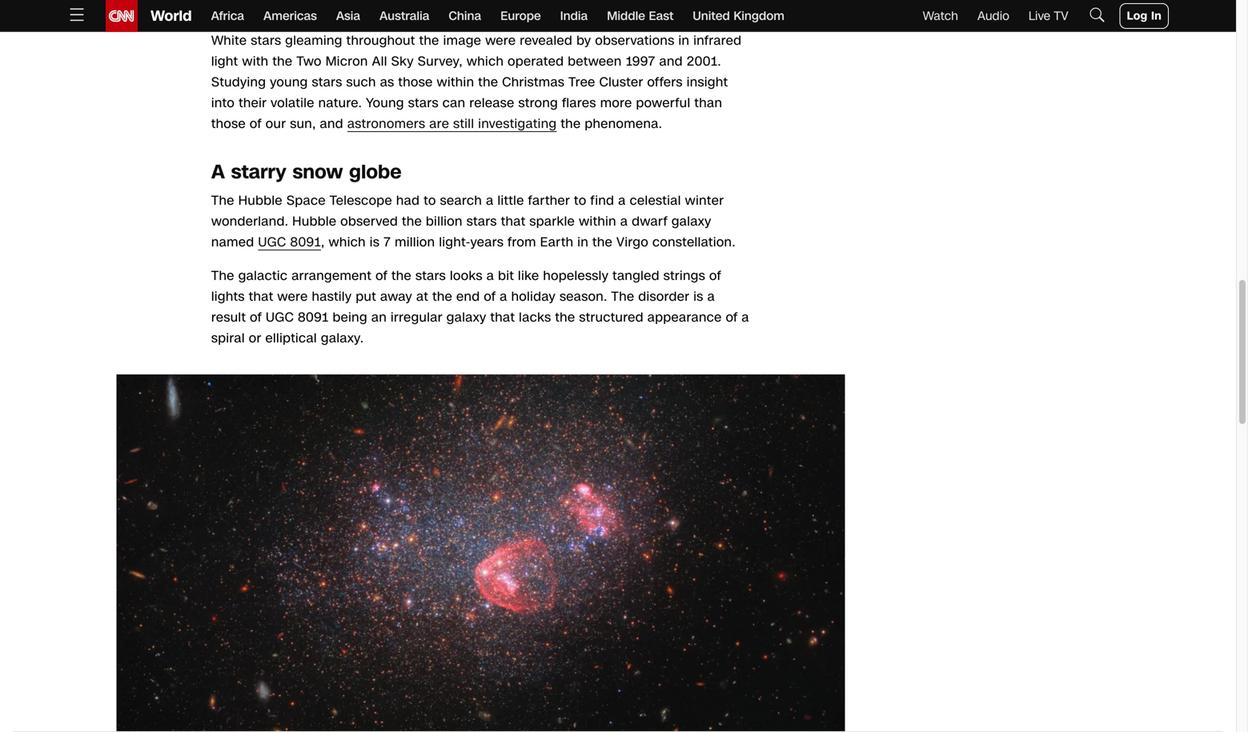 Task type: locate. For each thing, give the bounding box(es) containing it.
1 vertical spatial ugc
[[266, 309, 294, 327]]

tangled
[[613, 267, 660, 285]]

named
[[211, 233, 254, 251]]

throughout
[[346, 32, 415, 50]]

and up offers
[[659, 52, 683, 71]]

are
[[429, 115, 449, 133]]

farther
[[528, 192, 570, 210]]

1 to from the left
[[424, 192, 436, 210]]

the up release
[[478, 73, 498, 91]]

away
[[380, 288, 412, 306]]

our
[[266, 115, 286, 133]]

with
[[242, 52, 269, 71]]

which inside the white stars gleaming throughout the image were revealed by observations in infrared light with the two micron all sky survey, which operated between 1997 and 2001. studying young stars such as those within the christmas tree cluster offers insight into their volatile nature. young stars can release strong flares more powerful than those of our sun, and
[[467, 52, 504, 71]]

infrared
[[694, 32, 742, 50]]

more
[[600, 94, 632, 112]]

2 vertical spatial that
[[490, 309, 515, 327]]

middle
[[607, 8, 645, 24]]

galaxy up the constellation.
[[672, 213, 712, 231]]

which down image
[[467, 52, 504, 71]]

,
[[321, 233, 325, 251]]

were down europe
[[485, 32, 516, 50]]

the up structured on the top of page
[[611, 288, 635, 306]]

still
[[453, 115, 474, 133]]

revealed
[[520, 32, 573, 50]]

stars up years
[[467, 213, 497, 231]]

0 vertical spatial galaxy
[[672, 213, 712, 231]]

live tv
[[1029, 8, 1069, 24]]

1 horizontal spatial and
[[659, 52, 683, 71]]

sparkle
[[530, 213, 575, 231]]

that inside the hubble space telescope had to search a little farther to find a celestial winter wonderland. hubble observed the billion stars that sparkle within a dwarf galaxy named
[[501, 213, 526, 231]]

2 to from the left
[[574, 192, 587, 210]]

appearance
[[648, 309, 722, 327]]

those down sky
[[398, 73, 433, 91]]

united kingdom
[[693, 8, 785, 24]]

1 horizontal spatial within
[[579, 213, 616, 231]]

within inside the hubble space telescope had to search a little farther to find a celestial winter wonderland. hubble observed the billion stars that sparkle within a dwarf galaxy named
[[579, 213, 616, 231]]

stars inside the galactic arrangement of the stars looks a bit like hopelessly tangled strings of lights that were hastily put away at the end of a holiday season. the disorder is a result of ugc 8091 being an irregular galaxy that lacks the structured appearance of a spiral or elliptical galaxy.
[[416, 267, 446, 285]]

hubble down space
[[292, 213, 337, 231]]

1 vertical spatial is
[[694, 288, 704, 306]]

0 horizontal spatial galaxy
[[447, 309, 486, 327]]

1 horizontal spatial galaxy
[[672, 213, 712, 231]]

to
[[424, 192, 436, 210], [574, 192, 587, 210]]

1 horizontal spatial those
[[398, 73, 433, 91]]

of left our
[[250, 115, 262, 133]]

and
[[659, 52, 683, 71], [320, 115, 343, 133]]

ugc inside the galactic arrangement of the stars looks a bit like hopelessly tangled strings of lights that were hastily put away at the end of a holiday season. the disorder is a result of ugc 8091 being an irregular galaxy that lacks the structured appearance of a spiral or elliptical galaxy.
[[266, 309, 294, 327]]

log in
[[1127, 8, 1162, 24]]

1 vertical spatial within
[[579, 213, 616, 231]]

in right earth
[[578, 233, 589, 251]]

8091 down space
[[290, 233, 321, 251]]

world
[[151, 6, 192, 26]]

is left 7
[[370, 233, 380, 251]]

years
[[470, 233, 504, 251]]

offers
[[647, 73, 683, 91]]

within up can at the top left of the page
[[437, 73, 474, 91]]

and down nature.
[[320, 115, 343, 133]]

those
[[398, 73, 433, 91], [211, 115, 246, 133]]

stars up with
[[251, 32, 281, 50]]

a down bit
[[500, 288, 507, 306]]

spiral
[[211, 330, 245, 348]]

release
[[469, 94, 515, 112]]

a up virgo on the top of page
[[620, 213, 628, 231]]

tv
[[1054, 8, 1069, 24]]

from
[[508, 233, 536, 251]]

0 horizontal spatial which
[[329, 233, 366, 251]]

the left virgo on the top of page
[[593, 233, 613, 251]]

astronomers
[[347, 115, 425, 133]]

stars up at
[[416, 267, 446, 285]]

0 vertical spatial hubble
[[238, 192, 283, 210]]

log
[[1127, 8, 1148, 24]]

were
[[485, 32, 516, 50], [277, 288, 308, 306]]

0 vertical spatial in
[[679, 32, 690, 50]]

strings
[[664, 267, 706, 285]]

1 vertical spatial 8091
[[298, 309, 329, 327]]

that left lacks
[[490, 309, 515, 327]]

1 vertical spatial were
[[277, 288, 308, 306]]

of inside the white stars gleaming throughout the image were revealed by observations in infrared light with the two micron all sky survey, which operated between 1997 and 2001. studying young stars such as those within the christmas tree cluster offers insight into their volatile nature. young stars can release strong flares more powerful than those of our sun, and
[[250, 115, 262, 133]]

the inside the hubble space telescope had to search a little farther to find a celestial winter wonderland. hubble observed the billion stars that sparkle within a dwarf galaxy named
[[211, 192, 234, 210]]

that down galactic
[[249, 288, 273, 306]]

1 vertical spatial the
[[211, 267, 234, 285]]

united
[[693, 8, 730, 24]]

survey,
[[418, 52, 463, 71]]

flares
[[562, 94, 596, 112]]

0 horizontal spatial within
[[437, 73, 474, 91]]

africa
[[211, 8, 244, 24]]

china link
[[449, 0, 481, 32]]

0 vertical spatial those
[[398, 73, 433, 91]]

hastily
[[312, 288, 352, 306]]

1 vertical spatial hubble
[[292, 213, 337, 231]]

looks
[[450, 267, 483, 285]]

audio link
[[978, 8, 1010, 24]]

their
[[239, 94, 267, 112]]

asia link
[[336, 0, 360, 32]]

in up 2001.
[[679, 32, 690, 50]]

lights
[[211, 288, 245, 306]]

open menu icon image
[[67, 5, 86, 24]]

ugc
[[258, 233, 286, 251], [266, 309, 294, 327]]

a left bit
[[487, 267, 494, 285]]

micron
[[326, 52, 368, 71]]

0 vertical spatial is
[[370, 233, 380, 251]]

ugc up elliptical
[[266, 309, 294, 327]]

1 vertical spatial galaxy
[[447, 309, 486, 327]]

the up lights at top left
[[211, 267, 234, 285]]

hopelessly
[[543, 267, 609, 285]]

to right the had at the top left
[[424, 192, 436, 210]]

ugc down wonderland.
[[258, 233, 286, 251]]

strong
[[518, 94, 558, 112]]

1 vertical spatial and
[[320, 115, 343, 133]]

had
[[396, 192, 420, 210]]

americas
[[263, 8, 317, 24]]

put
[[356, 288, 376, 306]]

0 vertical spatial within
[[437, 73, 474, 91]]

which right , in the top left of the page
[[329, 233, 366, 251]]

snow
[[293, 159, 343, 186]]

within inside the white stars gleaming throughout the image were revealed by observations in infrared light with the two micron all sky survey, which operated between 1997 and 2001. studying young stars such as those within the christmas tree cluster offers insight into their volatile nature. young stars can release strong flares more powerful than those of our sun, and
[[437, 73, 474, 91]]

0 horizontal spatial to
[[424, 192, 436, 210]]

the up young
[[273, 52, 293, 71]]

1 horizontal spatial hubble
[[292, 213, 337, 231]]

insight
[[687, 73, 728, 91]]

0 horizontal spatial those
[[211, 115, 246, 133]]

world link
[[138, 0, 192, 32]]

1 horizontal spatial is
[[694, 288, 704, 306]]

that down little
[[501, 213, 526, 231]]

0 vertical spatial which
[[467, 52, 504, 71]]

1 vertical spatial those
[[211, 115, 246, 133]]

1 vertical spatial that
[[249, 288, 273, 306]]

watch
[[923, 8, 958, 24]]

arrangement
[[292, 267, 372, 285]]

result
[[211, 309, 246, 327]]

in inside the white stars gleaming throughout the image were revealed by observations in infrared light with the two micron all sky survey, which operated between 1997 and 2001. studying young stars such as those within the christmas tree cluster offers insight into their volatile nature. young stars can release strong flares more powerful than those of our sun, and
[[679, 32, 690, 50]]

within down find
[[579, 213, 616, 231]]

8091 down hastily on the left of page
[[298, 309, 329, 327]]

1 horizontal spatial were
[[485, 32, 516, 50]]

the down a
[[211, 192, 234, 210]]

white stars gleaming throughout the image were revealed by observations in infrared light with the two micron all sky survey, which operated between 1997 and 2001. studying young stars such as those within the christmas tree cluster offers insight into their volatile nature. young stars can release strong flares more powerful than those of our sun, and
[[211, 32, 742, 133]]

earth
[[540, 233, 574, 251]]

is up appearance
[[694, 288, 704, 306]]

structured
[[579, 309, 644, 327]]

to left find
[[574, 192, 587, 210]]

astronomers are still investigating link
[[347, 115, 557, 133]]

the up million
[[402, 213, 422, 231]]

0 horizontal spatial hubble
[[238, 192, 283, 210]]

the
[[211, 192, 234, 210], [211, 267, 234, 285], [611, 288, 635, 306]]

0 vertical spatial were
[[485, 32, 516, 50]]

within
[[437, 73, 474, 91], [579, 213, 616, 231]]

of right appearance
[[726, 309, 738, 327]]

which
[[467, 52, 504, 71], [329, 233, 366, 251]]

1 horizontal spatial which
[[467, 52, 504, 71]]

1 vertical spatial in
[[578, 233, 589, 251]]

0 vertical spatial the
[[211, 192, 234, 210]]

stars inside the hubble space telescope had to search a little farther to find a celestial winter wonderland. hubble observed the billion stars that sparkle within a dwarf galaxy named
[[467, 213, 497, 231]]

globe
[[349, 159, 402, 186]]

were down galactic
[[277, 288, 308, 306]]

kingdom
[[734, 8, 785, 24]]

as
[[380, 73, 394, 91]]

cluster
[[599, 73, 643, 91]]

1 horizontal spatial in
[[679, 32, 690, 50]]

hubble up wonderland.
[[238, 192, 283, 210]]

2001.
[[687, 52, 721, 71]]

astronomers are still investigating the phenomena.
[[347, 115, 662, 133]]

find
[[591, 192, 614, 210]]

one billion stars twinkle within the dwarf galaxy ugc 8091, which is 7 million light-years away. image
[[117, 375, 845, 733]]

1 horizontal spatial to
[[574, 192, 587, 210]]

0 vertical spatial that
[[501, 213, 526, 231]]

galaxy down end
[[447, 309, 486, 327]]

0 horizontal spatial were
[[277, 288, 308, 306]]

stars up nature.
[[312, 73, 342, 91]]

wonderland.
[[211, 213, 288, 231]]

those down "into"
[[211, 115, 246, 133]]



Task type: vqa. For each thing, say whether or not it's contained in the screenshot.
or
yes



Task type: describe. For each thing, give the bounding box(es) containing it.
two
[[297, 52, 322, 71]]

young
[[270, 73, 308, 91]]

the inside the hubble space telescope had to search a little farther to find a celestial winter wonderland. hubble observed the billion stars that sparkle within a dwarf galaxy named
[[402, 213, 422, 231]]

watch link
[[923, 8, 958, 24]]

light
[[211, 52, 238, 71]]

all
[[372, 52, 387, 71]]

observed
[[341, 213, 398, 231]]

season.
[[560, 288, 607, 306]]

the galactic arrangement of the stars looks a bit like hopelessly tangled strings of lights that were hastily put away at the end of a holiday season. the disorder is a result of ugc 8091 being an irregular galaxy that lacks the structured appearance of a spiral or elliptical galaxy.
[[211, 267, 749, 348]]

galaxy inside the hubble space telescope had to search a little farther to find a celestial winter wonderland. hubble observed the billion stars that sparkle within a dwarf galaxy named
[[672, 213, 712, 231]]

0 vertical spatial 8091
[[290, 233, 321, 251]]

asia
[[336, 8, 360, 24]]

such
[[346, 73, 376, 91]]

live tv link
[[1029, 8, 1069, 24]]

billion
[[426, 213, 463, 231]]

into
[[211, 94, 235, 112]]

observations
[[595, 32, 675, 50]]

irregular
[[391, 309, 443, 327]]

gleaming
[[285, 32, 343, 50]]

winter
[[685, 192, 724, 210]]

ugc 8091 , which is 7 million light-years from earth in the virgo constellation.
[[258, 233, 736, 251]]

end
[[456, 288, 480, 306]]

were inside the galactic arrangement of the stars looks a bit like hopelessly tangled strings of lights that were hastily put away at the end of a holiday season. the disorder is a result of ugc 8091 being an irregular galaxy that lacks the structured appearance of a spiral or elliptical galaxy.
[[277, 288, 308, 306]]

a left little
[[486, 192, 494, 210]]

bit
[[498, 267, 514, 285]]

live
[[1029, 8, 1051, 24]]

studying
[[211, 73, 266, 91]]

by
[[577, 32, 591, 50]]

0 horizontal spatial is
[[370, 233, 380, 251]]

americas link
[[263, 0, 317, 32]]

sky
[[391, 52, 414, 71]]

a right find
[[618, 192, 626, 210]]

in
[[1151, 8, 1162, 24]]

operated
[[508, 52, 564, 71]]

the down flares
[[561, 115, 581, 133]]

ugc 8091 link
[[258, 233, 321, 251]]

the right at
[[432, 288, 453, 306]]

the for the galactic arrangement of the stars looks a bit like hopelessly tangled strings of lights that were hastily put away at the end of a holiday season. the disorder is a result of ugc 8091 being an irregular galaxy that lacks the structured appearance of a spiral or elliptical galaxy.
[[211, 267, 234, 285]]

between
[[568, 52, 622, 71]]

million
[[395, 233, 435, 251]]

space
[[287, 192, 326, 210]]

starry
[[231, 159, 286, 186]]

0 horizontal spatial and
[[320, 115, 343, 133]]

a right appearance
[[742, 309, 749, 327]]

0 horizontal spatial in
[[578, 233, 589, 251]]

of right end
[[484, 288, 496, 306]]

the up away in the left top of the page
[[392, 267, 412, 285]]

at
[[416, 288, 429, 306]]

elliptical
[[265, 330, 317, 348]]

0 vertical spatial and
[[659, 52, 683, 71]]

east
[[649, 8, 674, 24]]

china
[[449, 8, 481, 24]]

0 vertical spatial ugc
[[258, 233, 286, 251]]

europe
[[501, 8, 541, 24]]

the hubble space telescope had to search a little farther to find a celestial winter wonderland. hubble observed the billion stars that sparkle within a dwarf galaxy named
[[211, 192, 724, 251]]

of up or
[[250, 309, 262, 327]]

of right strings
[[709, 267, 721, 285]]

search
[[440, 192, 482, 210]]

galaxy.
[[321, 330, 364, 348]]

7
[[384, 233, 391, 251]]

1 vertical spatial which
[[329, 233, 366, 251]]

middle east link
[[607, 0, 674, 32]]

an
[[371, 309, 387, 327]]

or
[[249, 330, 262, 348]]

the for the hubble space telescope had to search a little farther to find a celestial winter wonderland. hubble observed the billion stars that sparkle within a dwarf galaxy named
[[211, 192, 234, 210]]

8091 inside the galactic arrangement of the stars looks a bit like hopelessly tangled strings of lights that were hastily put away at the end of a holiday season. the disorder is a result of ugc 8091 being an irregular galaxy that lacks the structured appearance of a spiral or elliptical galaxy.
[[298, 309, 329, 327]]

than
[[695, 94, 722, 112]]

stars up "are"
[[408, 94, 439, 112]]

white
[[211, 32, 247, 50]]

dwarf
[[632, 213, 668, 231]]

audio
[[978, 8, 1010, 24]]

virgo
[[617, 233, 649, 251]]

2 vertical spatial the
[[611, 288, 635, 306]]

phenomena.
[[585, 115, 662, 133]]

light-
[[439, 233, 470, 251]]

is inside the galactic arrangement of the stars looks a bit like hopelessly tangled strings of lights that were hastily put away at the end of a holiday season. the disorder is a result of ugc 8091 being an irregular galaxy that lacks the structured appearance of a spiral or elliptical galaxy.
[[694, 288, 704, 306]]

like
[[518, 267, 539, 285]]

investigating
[[478, 115, 557, 133]]

the down the season.
[[555, 309, 575, 327]]

tree
[[569, 73, 595, 91]]

a up appearance
[[707, 288, 715, 306]]

united kingdom link
[[693, 0, 785, 32]]

search icon image
[[1088, 5, 1107, 24]]

galaxy inside the galactic arrangement of the stars looks a bit like hopelessly tangled strings of lights that were hastily put away at the end of a holiday season. the disorder is a result of ugc 8091 being an irregular galaxy that lacks the structured appearance of a spiral or elliptical galaxy.
[[447, 309, 486, 327]]

were inside the white stars gleaming throughout the image were revealed by observations in infrared light with the two micron all sky survey, which operated between 1997 and 2001. studying young stars such as those within the christmas tree cluster offers insight into their volatile nature. young stars can release strong flares more powerful than those of our sun, and
[[485, 32, 516, 50]]

holiday
[[511, 288, 556, 306]]

telescope
[[330, 192, 392, 210]]

can
[[443, 94, 466, 112]]

lacks
[[519, 309, 551, 327]]

image
[[443, 32, 481, 50]]

of up away in the left top of the page
[[376, 267, 388, 285]]

1997
[[626, 52, 655, 71]]

middle east
[[607, 8, 674, 24]]

a
[[211, 159, 225, 186]]

the up survey, at the left top of page
[[419, 32, 439, 50]]

powerful
[[636, 94, 691, 112]]

sun,
[[290, 115, 316, 133]]

being
[[333, 309, 367, 327]]



